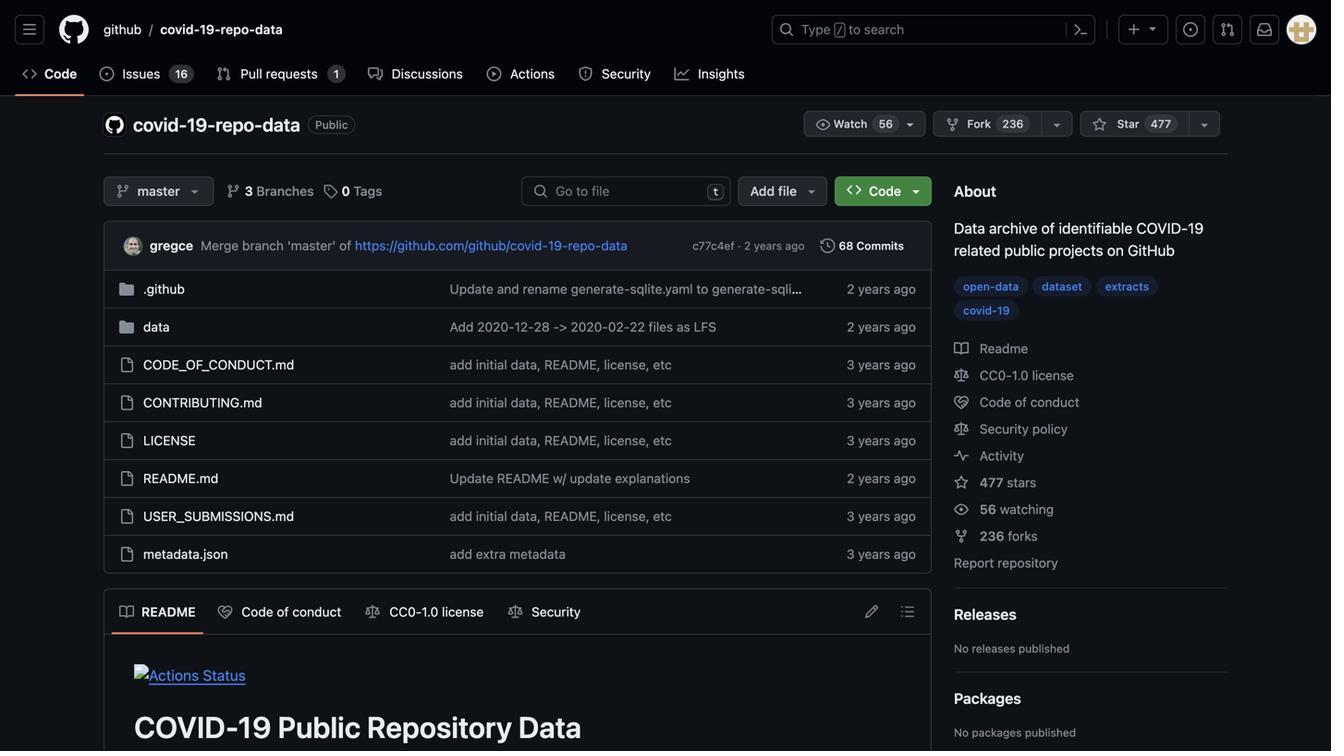 Task type: describe. For each thing, give the bounding box(es) containing it.
open-data
[[963, 280, 1019, 293]]

c77c4ef · 2 years ago
[[693, 239, 805, 252]]

outline image
[[900, 605, 915, 619]]

lfs
[[694, 319, 716, 335]]

0 horizontal spatial cc0-1.0 license link
[[358, 598, 493, 627]]

update and rename generate-sqlite.yaml to generate-sqlite.yaml.off link
[[450, 281, 854, 297]]

>
[[559, 319, 567, 335]]

search image
[[533, 184, 548, 199]]

pull
[[241, 66, 262, 81]]

add initial data, readme, license, etc for license
[[450, 433, 672, 448]]

packages
[[954, 690, 1021, 708]]

1 vertical spatial 477
[[980, 475, 1003, 490]]

c77c4ef
[[693, 239, 735, 252]]

2 vertical spatial repo-
[[568, 238, 601, 253]]

1 horizontal spatial cc0-
[[980, 368, 1012, 383]]

explanations
[[615, 471, 690, 486]]

68 commits link
[[812, 233, 912, 259]]

3 for contributing.md
[[847, 395, 855, 410]]

covid-19 public repository data
[[134, 710, 581, 745]]

discussions link
[[360, 60, 472, 88]]

published for releases
[[1019, 642, 1070, 655]]

code image inside "link"
[[22, 67, 37, 81]]

releases link
[[954, 606, 1017, 623]]

1
[[334, 67, 339, 80]]

1 vertical spatial eye image
[[954, 502, 969, 517]]

git branch image
[[116, 184, 130, 199]]

update
[[570, 471, 611, 486]]

readme link
[[112, 598, 203, 627]]

1 vertical spatial law image
[[508, 605, 523, 620]]

years for contributing.md
[[858, 395, 890, 410]]

ago for contributing.md
[[894, 395, 916, 410]]

1 vertical spatial to
[[696, 281, 708, 297]]

covid- for covid-19-repo-data
[[133, 114, 187, 135]]

years for code_of_conduct.md
[[858, 357, 890, 373]]

2 years ago for add 2020-12-28 -> 2020-02-22 files as lfs
[[847, 319, 916, 335]]

cc0- inside list
[[389, 605, 422, 620]]

search
[[864, 22, 904, 37]]

add initial data, readme, license, etc link for user_submissions.md
[[450, 509, 672, 524]]

repository
[[367, 710, 512, 745]]

comment discussion image
[[368, 67, 383, 81]]

code of conduct image
[[954, 395, 969, 410]]

code_of_conduct.md link
[[143, 357, 294, 373]]

issues
[[122, 66, 160, 81]]

plus image
[[1127, 22, 1142, 37]]

add for code_of_conduct.md
[[450, 357, 472, 373]]

etc for user_submissions.md
[[653, 509, 672, 524]]

0 tags
[[342, 183, 382, 199]]

tag image
[[323, 184, 338, 199]]

fork
[[967, 117, 991, 130]]

list containing readme
[[112, 598, 589, 627]]

add initial data, readme, license, etc link for contributing.md
[[450, 395, 672, 410]]

as
[[677, 319, 690, 335]]

56 watching
[[980, 502, 1054, 517]]

code of conduct inside list
[[242, 605, 341, 620]]

watching
[[1000, 502, 1054, 517]]

file
[[778, 183, 797, 199]]

history image
[[820, 238, 835, 253]]

law image inside cc0-1.0 license link
[[365, 605, 380, 620]]

dataset
[[1042, 280, 1082, 293]]

0
[[342, 183, 350, 199]]

merge
[[201, 238, 239, 253]]

3 for license
[[847, 433, 855, 448]]

law image inside the security policy link
[[954, 422, 969, 437]]

license, for user_submissions.md
[[604, 509, 649, 524]]

notifications image
[[1257, 22, 1272, 37]]

https://github.com/github/covid-19-repo-data link
[[355, 238, 627, 253]]

add initial data, readme, license, etc link for license
[[450, 433, 672, 448]]

actions
[[510, 66, 555, 81]]

license, for contributing.md
[[604, 395, 649, 410]]

2 years ago for update readme w/ update explanations
[[847, 471, 916, 486]]

ago for code_of_conduct.md
[[894, 357, 916, 373]]

1 vertical spatial 236
[[980, 529, 1004, 544]]

repo forked image for 236
[[954, 529, 969, 544]]

star
[[1117, 117, 1139, 130]]

owner avatar image
[[104, 114, 126, 136]]

add file button
[[738, 177, 827, 206]]

/ for type
[[836, 24, 843, 37]]

2 vertical spatial 19-
[[548, 238, 568, 253]]

ago for metadata.json
[[894, 547, 916, 562]]

fork 236
[[967, 117, 1024, 130]]

data archive of identifiable covid-19 related public projects on github
[[954, 220, 1204, 259]]

actions status image
[[134, 665, 246, 687]]

data up "covid-19"
[[995, 280, 1019, 293]]

.github link
[[143, 281, 185, 297]]

branch
[[242, 238, 284, 253]]

watch
[[831, 117, 870, 130]]

add initial data, readme, license, etc for contributing.md
[[450, 395, 672, 410]]

homepage image
[[59, 15, 89, 44]]

-
[[553, 319, 559, 335]]

metadata.json
[[143, 547, 228, 562]]

merge branch 'master' of link
[[201, 238, 351, 253]]

license, for license
[[604, 433, 649, 448]]

·
[[738, 239, 741, 252]]

github
[[1128, 242, 1175, 259]]

of up 'security policy'
[[1015, 395, 1027, 410]]

pulse image
[[954, 449, 969, 464]]

directory image
[[119, 282, 134, 297]]

about
[[954, 183, 996, 200]]

report repository
[[954, 556, 1058, 571]]

3 for metadata.json
[[847, 547, 855, 562]]

branches
[[256, 183, 314, 199]]

add this repository to a list image
[[1197, 117, 1212, 132]]

pull requests
[[241, 66, 318, 81]]

1 vertical spatial code of conduct link
[[210, 598, 350, 627]]

graph image
[[674, 67, 689, 81]]

star 477
[[1114, 117, 1171, 130]]

3 years ago for metadata.json
[[847, 547, 916, 562]]

477 users starred this repository element
[[1144, 115, 1178, 133]]

shield image
[[578, 67, 593, 81]]

actions link
[[479, 60, 563, 88]]

ago for user_submissions.md
[[894, 509, 916, 524]]

activity
[[980, 448, 1024, 464]]

add for user_submissions.md
[[450, 509, 472, 524]]

requests
[[266, 66, 318, 81]]

of right the 'master'
[[339, 238, 351, 253]]

readme, for code_of_conduct.md
[[544, 357, 600, 373]]

3 years ago for license
[[847, 433, 916, 448]]

0 vertical spatial security link
[[571, 60, 660, 88]]

update for update readme w/ update explanations
[[450, 471, 493, 486]]

report repository link
[[954, 556, 1058, 571]]

add initial data, readme, license, etc for code_of_conduct.md
[[450, 357, 672, 373]]

0 vertical spatial to
[[849, 22, 861, 37]]

c77c4ef link
[[693, 238, 735, 254]]

gregce image
[[124, 237, 142, 256]]

data inside "github / covid-19-repo-data"
[[255, 22, 283, 37]]

insights link
[[667, 60, 754, 88]]

initial for contributing.md
[[476, 395, 507, 410]]

1 vertical spatial public
[[278, 710, 361, 745]]

1 horizontal spatial license
[[1032, 368, 1074, 383]]

edit file image
[[864, 605, 879, 619]]

1 2020- from the left
[[477, 319, 514, 335]]

contributing.md link
[[143, 395, 262, 410]]

license link
[[143, 433, 196, 448]]

list containing github / covid-19-repo-data
[[96, 15, 761, 44]]

ago for data
[[894, 319, 916, 335]]

3 for code_of_conduct.md
[[847, 357, 855, 373]]

merge branch 'master' of https://github.com/github/covid-19-repo-data
[[201, 238, 627, 253]]

releases
[[954, 606, 1017, 623]]

archive
[[989, 220, 1037, 237]]

of inside "data archive of identifiable covid-19 related public projects on github"
[[1041, 220, 1055, 237]]

releases
[[972, 642, 1015, 655]]

years for license
[[858, 433, 890, 448]]

type / to search
[[801, 22, 904, 37]]

readme, for license
[[544, 433, 600, 448]]

dataset link
[[1033, 276, 1092, 297]]

initial for code_of_conduct.md
[[476, 357, 507, 373]]

readme.md
[[143, 471, 218, 486]]

add extra metadata
[[450, 547, 566, 562]]

command palette image
[[1073, 22, 1088, 37]]

add initial data, readme, license, etc for user_submissions.md
[[450, 509, 672, 524]]

0 vertical spatial covid-19-repo-data link
[[153, 15, 290, 44]]

readme link
[[954, 341, 1028, 356]]

data down the pull requests
[[262, 114, 300, 135]]

add for add file
[[750, 183, 775, 199]]

issue opened image for git pull request icon
[[1183, 22, 1198, 37]]

on
[[1107, 242, 1124, 259]]

play image
[[487, 67, 502, 81]]

gregce
[[150, 238, 193, 253]]

git branch image
[[226, 184, 241, 199]]

tags
[[353, 183, 382, 199]]

initial for license
[[476, 433, 507, 448]]

19 for covid-19 public repository data
[[238, 710, 271, 745]]

license inside list
[[442, 605, 484, 620]]

22
[[630, 319, 645, 335]]

56 for 56
[[879, 117, 893, 130]]

0 vertical spatial readme
[[497, 471, 549, 486]]

discussions
[[392, 66, 463, 81]]

type
[[801, 22, 831, 37]]

master button
[[104, 177, 214, 206]]

0 vertical spatial 236
[[1002, 117, 1024, 130]]

1 vertical spatial covid-19-repo-data link
[[133, 114, 300, 135]]

security policy link
[[954, 421, 1068, 437]]

metadata
[[509, 547, 566, 562]]

readme.md link
[[143, 471, 218, 486]]



Task type: locate. For each thing, give the bounding box(es) containing it.
contributing.md
[[143, 395, 262, 410]]

02-
[[608, 319, 630, 335]]

add for metadata.json
[[450, 547, 472, 562]]

1 3 years ago from the top
[[847, 357, 916, 373]]

1 horizontal spatial 477
[[1151, 117, 1171, 130]]

1.0 inside list
[[422, 605, 438, 620]]

years for data
[[858, 319, 890, 335]]

add initial data, readme, license, etc link
[[450, 357, 672, 373], [450, 395, 672, 410], [450, 433, 672, 448], [450, 509, 672, 524]]

1 vertical spatial code of conduct
[[242, 605, 341, 620]]

1 horizontal spatial law image
[[954, 368, 969, 383]]

3 initial from the top
[[476, 433, 507, 448]]

19- down 16 on the top of the page
[[187, 114, 216, 135]]

generate- up add 2020-12-28 -> 2020-02-22 files as lfs link
[[571, 281, 630, 297]]

code
[[44, 66, 77, 81], [869, 183, 901, 199], [980, 395, 1011, 410], [242, 605, 273, 620]]

477 down activity link
[[980, 475, 1003, 490]]

security up activity
[[980, 421, 1029, 437]]

0 horizontal spatial to
[[696, 281, 708, 297]]

4 data, from the top
[[511, 509, 541, 524]]

covid-19-repo-data link
[[153, 15, 290, 44], [133, 114, 300, 135]]

0 vertical spatial cc0-1.0 license link
[[954, 368, 1074, 383]]

data down go to file text field
[[601, 238, 627, 253]]

no left packages at the right of page
[[954, 727, 969, 739]]

3 add initial data, readme, license, etc from the top
[[450, 433, 672, 448]]

0 vertical spatial eye image
[[816, 117, 831, 132]]

2 2 years ago from the top
[[847, 471, 916, 486]]

0 horizontal spatial cc0-1.0 license
[[389, 605, 484, 620]]

no packages published
[[954, 727, 1076, 739]]

license, for code_of_conduct.md
[[604, 357, 649, 373]]

0 horizontal spatial 2020-
[[477, 319, 514, 335]]

repo forked image
[[945, 117, 960, 132], [954, 529, 969, 544]]

code of conduct image
[[218, 605, 233, 620]]

2 update from the top
[[450, 471, 493, 486]]

etc for contributing.md
[[653, 395, 672, 410]]

56 for 56 watching
[[980, 502, 996, 517]]

1 horizontal spatial add
[[750, 183, 775, 199]]

1 horizontal spatial covid-
[[1136, 220, 1188, 237]]

1 vertical spatial conduct
[[292, 605, 341, 620]]

2 no from the top
[[954, 727, 969, 739]]

68
[[839, 239, 853, 252]]

code up commits
[[869, 183, 901, 199]]

0 vertical spatial no
[[954, 642, 969, 655]]

triangle down image right plus image
[[1145, 21, 1160, 36]]

0 vertical spatial issue opened image
[[1183, 22, 1198, 37]]

add left file
[[750, 183, 775, 199]]

1 vertical spatial 19
[[997, 304, 1010, 317]]

0 vertical spatial 19-
[[200, 22, 221, 37]]

initial for user_submissions.md
[[476, 509, 507, 524]]

git pull request image
[[1220, 22, 1235, 37]]

1 horizontal spatial code of conduct link
[[954, 395, 1079, 410]]

2020- right >
[[571, 319, 608, 335]]

19- inside "github / covid-19-repo-data"
[[200, 22, 221, 37]]

activity link
[[954, 448, 1024, 464]]

user_submissions.md link
[[143, 509, 294, 524]]

/ for github
[[149, 22, 153, 37]]

add extra metadata link
[[450, 547, 566, 562]]

3 years ago for code_of_conduct.md
[[847, 357, 916, 373]]

github
[[104, 22, 142, 37]]

477 right star
[[1151, 117, 1171, 130]]

0 vertical spatial law image
[[954, 422, 969, 437]]

readme,
[[544, 357, 600, 373], [544, 395, 600, 410], [544, 433, 600, 448], [544, 509, 600, 524]]

law image
[[954, 368, 969, 383], [508, 605, 523, 620]]

data
[[255, 22, 283, 37], [262, 114, 300, 135], [601, 238, 627, 253], [995, 280, 1019, 293], [143, 319, 170, 335]]

years for readme.md
[[858, 471, 890, 486]]

update up extra
[[450, 471, 493, 486]]

'master'
[[287, 238, 336, 253]]

4 initial from the top
[[476, 509, 507, 524]]

0 horizontal spatial issue opened image
[[99, 67, 114, 81]]

covid-
[[160, 22, 200, 37], [133, 114, 187, 135], [963, 304, 997, 317]]

license up policy
[[1032, 368, 1074, 383]]

public
[[1004, 242, 1045, 259]]

0 horizontal spatial law image
[[365, 605, 380, 620]]

0 vertical spatial 19
[[1188, 220, 1204, 237]]

security inside list
[[532, 605, 581, 620]]

conduct up policy
[[1030, 395, 1079, 410]]

Go to file text field
[[556, 177, 700, 205]]

2 years ago
[[847, 319, 916, 335], [847, 471, 916, 486]]

of up public
[[1041, 220, 1055, 237]]

directory image
[[119, 320, 134, 335]]

1 add initial data, readme, license, etc link from the top
[[450, 357, 672, 373]]

covid- down open- on the right top of the page
[[963, 304, 997, 317]]

1 horizontal spatial star image
[[1092, 117, 1107, 132]]

0 horizontal spatial /
[[149, 22, 153, 37]]

0 vertical spatial cc0-1.0 license
[[976, 368, 1074, 383]]

1 vertical spatial license
[[442, 605, 484, 620]]

3 add initial data, readme, license, etc link from the top
[[450, 433, 672, 448]]

files
[[649, 319, 673, 335]]

0 horizontal spatial code image
[[22, 67, 37, 81]]

t
[[713, 186, 719, 198]]

star image left star
[[1092, 117, 1107, 132]]

1 add from the top
[[450, 357, 472, 373]]

license,
[[604, 357, 649, 373], [604, 395, 649, 410], [604, 433, 649, 448], [604, 509, 649, 524]]

3 data, from the top
[[511, 433, 541, 448]]

of inside code of conduct link
[[277, 605, 289, 620]]

code of conduct up 'security policy'
[[976, 395, 1079, 410]]

1 horizontal spatial 56
[[980, 502, 996, 517]]

0 vertical spatial 477
[[1151, 117, 1171, 130]]

2 add initial data, readme, license, etc link from the top
[[450, 395, 672, 410]]

repo- inside "github / covid-19-repo-data"
[[221, 22, 255, 37]]

1 vertical spatial data
[[518, 710, 581, 745]]

no left the releases
[[954, 642, 969, 655]]

1 vertical spatial issue opened image
[[99, 67, 114, 81]]

add left 12-
[[450, 319, 474, 335]]

2 2020- from the left
[[571, 319, 608, 335]]

covid- right "owner avatar"
[[133, 114, 187, 135]]

code down the 'homepage' icon
[[44, 66, 77, 81]]

2020- down and
[[477, 319, 514, 335]]

4 readme, from the top
[[544, 509, 600, 524]]

0 vertical spatial star image
[[1092, 117, 1107, 132]]

triangle down image right master
[[187, 184, 202, 199]]

no releases published
[[954, 642, 1070, 655]]

covid- inside "data archive of identifiable covid-19 related public projects on github"
[[1136, 220, 1188, 237]]

and
[[497, 281, 519, 297]]

3 readme, from the top
[[544, 433, 600, 448]]

236
[[1002, 117, 1024, 130], [980, 529, 1004, 544]]

repo forked image left "fork"
[[945, 117, 960, 132]]

3 branches
[[245, 183, 314, 199]]

2 add from the top
[[450, 395, 472, 410]]

covid- inside covid-19 link
[[963, 304, 997, 317]]

security for the top security link
[[602, 66, 651, 81]]

to left search
[[849, 22, 861, 37]]

commits
[[856, 239, 904, 252]]

1 horizontal spatial data
[[954, 220, 985, 237]]

law image inside cc0-1.0 license link
[[954, 368, 969, 383]]

data
[[954, 220, 985, 237], [518, 710, 581, 745]]

56
[[879, 117, 893, 130], [980, 502, 996, 517]]

1 license, from the top
[[604, 357, 649, 373]]

0 horizontal spatial 56
[[879, 117, 893, 130]]

0 horizontal spatial code of conduct
[[242, 605, 341, 620]]

1 horizontal spatial 19
[[997, 304, 1010, 317]]

ago for readme.md
[[894, 471, 916, 486]]

19 inside "data archive of identifiable covid-19 related public projects on github"
[[1188, 220, 1204, 237]]

conduct inside list
[[292, 605, 341, 620]]

1 vertical spatial repo-
[[216, 114, 262, 135]]

w/
[[553, 471, 566, 486]]

data, for license
[[511, 433, 541, 448]]

0 vertical spatial code of conduct
[[976, 395, 1079, 410]]

1 horizontal spatial security
[[602, 66, 651, 81]]

cc0-1.0 license inside list
[[389, 605, 484, 620]]

master
[[137, 183, 180, 199]]

3 years ago for contributing.md
[[847, 395, 916, 410]]

data link
[[143, 319, 170, 335]]

1 horizontal spatial cc0-1.0 license link
[[954, 368, 1074, 383]]

1 horizontal spatial 1.0
[[1012, 368, 1029, 383]]

3 for user_submissions.md
[[847, 509, 855, 524]]

3 years ago
[[847, 357, 916, 373], [847, 395, 916, 410], [847, 433, 916, 448], [847, 509, 916, 524], [847, 547, 916, 562]]

1 vertical spatial published
[[1025, 727, 1076, 739]]

0 vertical spatial 2 years ago
[[847, 319, 916, 335]]

data inside "data archive of identifiable covid-19 related public projects on github"
[[954, 220, 985, 237]]

cc0-1.0 license link
[[954, 368, 1074, 383], [358, 598, 493, 627]]

star image for star
[[1092, 117, 1107, 132]]

code of conduct
[[976, 395, 1079, 410], [242, 605, 341, 620]]

0 vertical spatial 1.0
[[1012, 368, 1029, 383]]

0 vertical spatial code image
[[22, 67, 37, 81]]

eye image down pulse icon
[[954, 502, 969, 517]]

policy
[[1032, 421, 1068, 437]]

0 vertical spatial published
[[1019, 642, 1070, 655]]

law image up code of conduct icon
[[954, 368, 969, 383]]

1 vertical spatial cc0-1.0 license link
[[358, 598, 493, 627]]

1 vertical spatial code image
[[847, 183, 862, 197]]

readme right book icon
[[141, 605, 196, 620]]

0 horizontal spatial readme
[[141, 605, 196, 620]]

readme inside readme link
[[141, 605, 196, 620]]

2 horizontal spatial 19
[[1188, 220, 1204, 237]]

initial
[[476, 357, 507, 373], [476, 395, 507, 410], [476, 433, 507, 448], [476, 509, 507, 524]]

law image
[[954, 422, 969, 437], [365, 605, 380, 620]]

repo forked image up report
[[954, 529, 969, 544]]

2 readme, from the top
[[544, 395, 600, 410]]

etc
[[653, 357, 672, 373], [653, 395, 672, 410], [653, 433, 672, 448], [653, 509, 672, 524]]

security right the shield image on the top
[[602, 66, 651, 81]]

code up the security policy link
[[980, 395, 1011, 410]]

readme
[[976, 341, 1028, 356]]

identifiable
[[1059, 220, 1133, 237]]

2 3 years ago from the top
[[847, 395, 916, 410]]

triangle down image left about
[[909, 184, 923, 199]]

book image
[[954, 342, 969, 356]]

0 horizontal spatial data
[[518, 710, 581, 745]]

security for security link to the bottom
[[532, 605, 581, 620]]

issue opened image
[[1183, 22, 1198, 37], [99, 67, 114, 81]]

to up lfs
[[696, 281, 708, 297]]

/ inside type / to search
[[836, 24, 843, 37]]

data right directory icon
[[143, 319, 170, 335]]

1 vertical spatial cc0-
[[389, 605, 422, 620]]

add 2020-12-28 -> 2020-02-22 files as lfs
[[450, 319, 716, 335]]

triangle down image right file
[[804, 184, 819, 199]]

issue opened image left git pull request icon
[[1183, 22, 1198, 37]]

1 data, from the top
[[511, 357, 541, 373]]

.github
[[143, 281, 185, 297]]

1 no from the top
[[954, 642, 969, 655]]

2 etc from the top
[[653, 395, 672, 410]]

etc for code_of_conduct.md
[[653, 357, 672, 373]]

ago
[[785, 239, 805, 252], [894, 281, 916, 297], [894, 319, 916, 335], [894, 357, 916, 373], [894, 395, 916, 410], [894, 433, 916, 448], [894, 471, 916, 486], [894, 509, 916, 524], [894, 547, 916, 562]]

1 horizontal spatial generate-
[[712, 281, 771, 297]]

data up the pull requests
[[255, 22, 283, 37]]

1 horizontal spatial conduct
[[1030, 395, 1079, 410]]

update for update and rename generate-sqlite.yaml to generate-sqlite.yaml.off 2 years ago
[[450, 281, 493, 297]]

cc0-1.0 license down the readme
[[976, 368, 1074, 383]]

1 vertical spatial 19-
[[187, 114, 216, 135]]

19-
[[200, 22, 221, 37], [187, 114, 216, 135], [548, 238, 568, 253]]

4 3 years ago from the top
[[847, 509, 916, 524]]

eye image
[[816, 117, 831, 132], [954, 502, 969, 517]]

1 vertical spatial update
[[450, 471, 493, 486]]

repo- down pull
[[216, 114, 262, 135]]

2 vertical spatial 19
[[238, 710, 271, 745]]

star image
[[1092, 117, 1107, 132], [954, 476, 969, 490]]

extra
[[476, 547, 506, 562]]

to
[[849, 22, 861, 37], [696, 281, 708, 297]]

covid-
[[1136, 220, 1188, 237], [134, 710, 238, 745]]

4 add from the top
[[450, 509, 472, 524]]

list
[[96, 15, 761, 44], [112, 598, 589, 627]]

issue opened image for git pull request image
[[99, 67, 114, 81]]

ago for license
[[894, 433, 916, 448]]

covid-19
[[963, 304, 1010, 317]]

cc0-1.0 license link down the readme
[[954, 368, 1074, 383]]

1 vertical spatial star image
[[954, 476, 969, 490]]

projects
[[1049, 242, 1103, 259]]

cc0-1.0 license down extra
[[389, 605, 484, 620]]

/
[[149, 22, 153, 37], [836, 24, 843, 37]]

years for metadata.json
[[858, 547, 890, 562]]

covid- up 16 on the top of the page
[[160, 22, 200, 37]]

1 etc from the top
[[653, 357, 672, 373]]

book image
[[119, 605, 134, 620]]

1 vertical spatial covid-
[[134, 710, 238, 745]]

4 etc from the top
[[653, 509, 672, 524]]

issue opened image left issues
[[99, 67, 114, 81]]

2 vertical spatial security
[[532, 605, 581, 620]]

/ right the github
[[149, 22, 153, 37]]

0 vertical spatial list
[[96, 15, 761, 44]]

2 generate- from the left
[[712, 281, 771, 297]]

3 license, from the top
[[604, 433, 649, 448]]

/ right type
[[836, 24, 843, 37]]

security link left graph icon
[[571, 60, 660, 88]]

sqlite.yaml
[[630, 281, 693, 297]]

2 vertical spatial covid-
[[963, 304, 997, 317]]

2 license, from the top
[[604, 395, 649, 410]]

license down extra
[[442, 605, 484, 620]]

data, for code_of_conduct.md
[[511, 357, 541, 373]]

published for packages
[[1025, 727, 1076, 739]]

generate- down ·
[[712, 281, 771, 297]]

2 initial from the top
[[476, 395, 507, 410]]

0 horizontal spatial cc0-
[[389, 605, 422, 620]]

3 etc from the top
[[653, 433, 672, 448]]

security link down the 'metadata'
[[501, 598, 589, 627]]

github link
[[96, 15, 149, 44]]

data, for user_submissions.md
[[511, 509, 541, 524]]

0 horizontal spatial star image
[[954, 476, 969, 490]]

repo- down go to file text field
[[568, 238, 601, 253]]

github / covid-19-repo-data
[[104, 22, 283, 37]]

security link
[[571, 60, 660, 88], [501, 598, 589, 627]]

1 vertical spatial 1.0
[[422, 605, 438, 620]]

repo- up pull
[[221, 22, 255, 37]]

packages link
[[954, 688, 1228, 710]]

eye image up add file popup button
[[816, 117, 831, 132]]

readme left w/
[[497, 471, 549, 486]]

0 vertical spatial data
[[954, 220, 985, 237]]

triangle down image inside add file popup button
[[804, 184, 819, 199]]

covid-19-repo-data link down git pull request image
[[133, 114, 300, 135]]

1 initial from the top
[[476, 357, 507, 373]]

see your forks of this repository image
[[1049, 117, 1064, 132]]

etc for license
[[653, 433, 672, 448]]

0 horizontal spatial covid-
[[134, 710, 238, 745]]

1 horizontal spatial code image
[[847, 183, 862, 197]]

report
[[954, 556, 994, 571]]

code right code of conduct image
[[242, 605, 273, 620]]

rename
[[523, 281, 567, 297]]

data, for contributing.md
[[511, 395, 541, 410]]

1 vertical spatial readme
[[141, 605, 196, 620]]

236 forks
[[980, 529, 1038, 544]]

no for packages
[[954, 727, 969, 739]]

1 horizontal spatial /
[[836, 24, 843, 37]]

1 vertical spatial cc0-1.0 license
[[389, 605, 484, 620]]

code inside "link"
[[44, 66, 77, 81]]

0 vertical spatial add
[[750, 183, 775, 199]]

conduct
[[1030, 395, 1079, 410], [292, 605, 341, 620]]

0 horizontal spatial 19
[[238, 710, 271, 745]]

1 add initial data, readme, license, etc from the top
[[450, 357, 672, 373]]

covid-19 link
[[954, 300, 1019, 321]]

readme
[[497, 471, 549, 486], [141, 605, 196, 620]]

1 horizontal spatial 2020-
[[571, 319, 608, 335]]

0 horizontal spatial license
[[442, 605, 484, 620]]

license
[[1032, 368, 1074, 383], [442, 605, 484, 620]]

1 2 years ago from the top
[[847, 319, 916, 335]]

code button
[[835, 177, 932, 206]]

4 license, from the top
[[604, 509, 649, 524]]

code of conduct right code of conduct image
[[242, 605, 341, 620]]

0 vertical spatial public
[[315, 118, 348, 131]]

5 add from the top
[[450, 547, 472, 562]]

1 update from the top
[[450, 281, 493, 297]]

years
[[754, 239, 782, 252], [858, 281, 890, 297], [858, 319, 890, 335], [858, 357, 890, 373], [858, 395, 890, 410], [858, 433, 890, 448], [858, 471, 890, 486], [858, 509, 890, 524], [858, 547, 890, 562]]

0 horizontal spatial eye image
[[816, 117, 831, 132]]

code inside list
[[242, 605, 273, 620]]

0 vertical spatial update
[[450, 281, 493, 297]]

covid- up github
[[1136, 220, 1188, 237]]

4 add initial data, readme, license, etc link from the top
[[450, 509, 672, 524]]

covid- down actions status image
[[134, 710, 238, 745]]

0 vertical spatial cc0-
[[980, 368, 1012, 383]]

0 horizontal spatial security
[[532, 605, 581, 620]]

3 years ago for user_submissions.md
[[847, 509, 916, 524]]

conduct right code of conduct image
[[292, 605, 341, 620]]

2 add initial data, readme, license, etc from the top
[[450, 395, 672, 410]]

code_of_conduct.md
[[143, 357, 294, 373]]

triangle down image
[[1145, 21, 1160, 36], [187, 184, 202, 199], [804, 184, 819, 199], [909, 184, 923, 199]]

1 vertical spatial security
[[980, 421, 1029, 437]]

0 vertical spatial covid-
[[1136, 220, 1188, 237]]

0 horizontal spatial add
[[450, 319, 474, 335]]

of
[[1041, 220, 1055, 237], [339, 238, 351, 253], [1015, 395, 1027, 410], [277, 605, 289, 620]]

236 right "fork"
[[1002, 117, 1024, 130]]

add inside popup button
[[750, 183, 775, 199]]

add for add 2020-12-28 -> 2020-02-22 files as lfs
[[450, 319, 474, 335]]

cc0-1.0 license link down extra
[[358, 598, 493, 627]]

68 commits
[[839, 239, 904, 252]]

covid- inside "github / covid-19-repo-data"
[[160, 22, 200, 37]]

56 down 477 stars on the right of page
[[980, 502, 996, 517]]

add
[[450, 357, 472, 373], [450, 395, 472, 410], [450, 433, 472, 448], [450, 509, 472, 524], [450, 547, 472, 562]]

covid- for covid-19
[[963, 304, 997, 317]]

0 vertical spatial repo-
[[221, 22, 255, 37]]

metadata.json link
[[143, 547, 228, 562]]

law image down the add extra metadata link
[[508, 605, 523, 620]]

19- up git pull request image
[[200, 22, 221, 37]]

repo forked image for fork
[[945, 117, 960, 132]]

2 horizontal spatial security
[[980, 421, 1029, 437]]

years for user_submissions.md
[[858, 509, 890, 524]]

/ inside "github / covid-19-repo-data"
[[149, 22, 153, 37]]

code image
[[22, 67, 37, 81], [847, 183, 862, 197]]

3 add from the top
[[450, 433, 472, 448]]

0 vertical spatial security
[[602, 66, 651, 81]]

of right code of conduct image
[[277, 605, 289, 620]]

no for releases
[[954, 642, 969, 655]]

1 vertical spatial security link
[[501, 598, 589, 627]]

236 up the report repository
[[980, 529, 1004, 544]]

19- up rename
[[548, 238, 568, 253]]

license
[[143, 433, 196, 448]]

code image inside popup button
[[847, 183, 862, 197]]

no
[[954, 642, 969, 655], [954, 727, 969, 739]]

covid-19-repo-data link up git pull request image
[[153, 15, 290, 44]]

19 for covid-19
[[997, 304, 1010, 317]]

477 stars
[[980, 475, 1036, 490]]

add for license
[[450, 433, 472, 448]]

code inside popup button
[[869, 183, 901, 199]]

2 data, from the top
[[511, 395, 541, 410]]

star image down pulse icon
[[954, 476, 969, 490]]

published down the packages link
[[1025, 727, 1076, 739]]

1 readme, from the top
[[544, 357, 600, 373]]

packages
[[972, 727, 1022, 739]]

1 vertical spatial law image
[[365, 605, 380, 620]]

published right the releases
[[1019, 642, 1070, 655]]

0 horizontal spatial 1.0
[[422, 605, 438, 620]]

add file
[[750, 183, 797, 199]]

readme, for contributing.md
[[544, 395, 600, 410]]

3 3 years ago from the top
[[847, 433, 916, 448]]

5 3 years ago from the top
[[847, 547, 916, 562]]

security
[[602, 66, 651, 81], [980, 421, 1029, 437], [532, 605, 581, 620]]

0 vertical spatial license
[[1032, 368, 1074, 383]]

star image for 477
[[954, 476, 969, 490]]

security policy
[[976, 421, 1068, 437]]

update readme w/ update explanations
[[450, 471, 690, 486]]

add for contributing.md
[[450, 395, 472, 410]]

readme, for user_submissions.md
[[544, 509, 600, 524]]

add
[[750, 183, 775, 199], [450, 319, 474, 335]]

0 vertical spatial code of conduct link
[[954, 395, 1079, 410]]

update and rename generate-sqlite.yaml to generate-sqlite.yaml.off 2 years ago
[[450, 281, 916, 297]]

4 add initial data, readme, license, etc from the top
[[450, 509, 672, 524]]

git pull request image
[[216, 67, 231, 81]]

add initial data, readme, license, etc link for code_of_conduct.md
[[450, 357, 672, 373]]

security down the 'metadata'
[[532, 605, 581, 620]]

56 right watch
[[879, 117, 893, 130]]

update left and
[[450, 281, 493, 297]]

1 horizontal spatial cc0-1.0 license
[[976, 368, 1074, 383]]

1 generate- from the left
[[571, 281, 630, 297]]

open-data link
[[954, 276, 1028, 297]]



Task type: vqa. For each thing, say whether or not it's contained in the screenshot.
3 associated with CODE_OF_CONDUCT.md
yes



